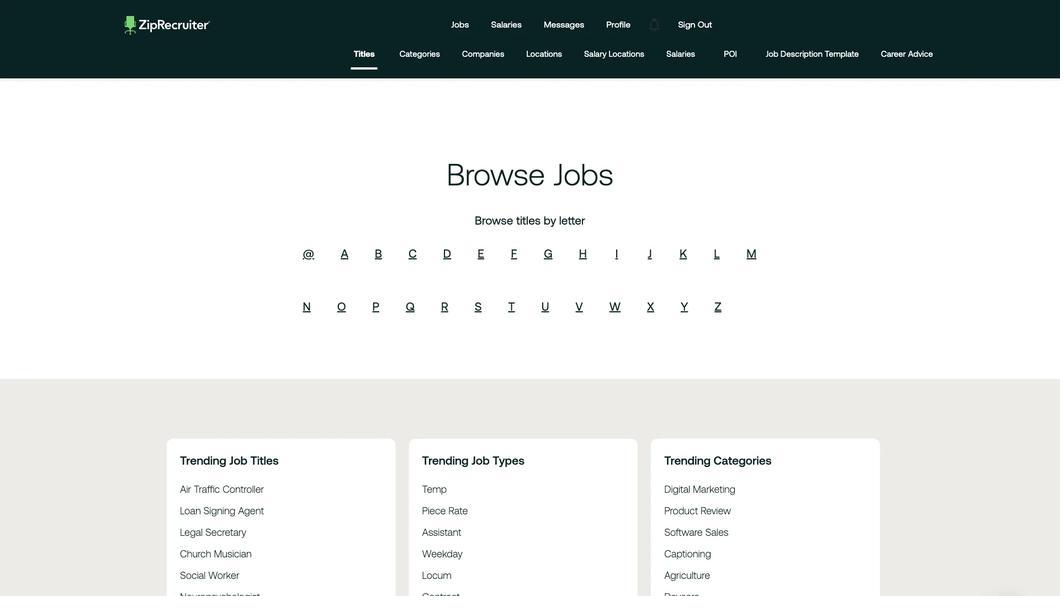 Task type: describe. For each thing, give the bounding box(es) containing it.
agriculture link
[[665, 570, 711, 581]]

categories inside tabs element
[[400, 49, 440, 58]]

career advice
[[882, 49, 934, 58]]

l link
[[714, 247, 720, 260]]

salary locations link
[[585, 40, 645, 70]]

trending for trending job types
[[422, 454, 469, 467]]

m link
[[747, 247, 757, 260]]

browse for browse titles by letter
[[475, 214, 514, 227]]

legal
[[180, 527, 203, 538]]

1 locations from the left
[[527, 49, 562, 58]]

r
[[441, 300, 448, 313]]

advice
[[909, 49, 934, 58]]

titles inside tabs element
[[354, 49, 375, 58]]

e link
[[478, 247, 485, 260]]

piece rate
[[422, 505, 468, 517]]

g link
[[544, 247, 553, 260]]

y link
[[681, 300, 689, 313]]

a link
[[341, 247, 349, 260]]

salaries inside main element
[[491, 19, 522, 30]]

assistant
[[422, 527, 462, 538]]

trending for trending job titles
[[180, 454, 227, 467]]

w link
[[610, 300, 621, 313]]

j
[[648, 247, 652, 260]]

notifications image
[[642, 12, 668, 37]]

traffic
[[194, 484, 220, 495]]

church musician link
[[180, 549, 252, 560]]

@
[[303, 247, 314, 260]]

1 horizontal spatial salaries link
[[667, 40, 696, 70]]

k
[[680, 247, 688, 260]]

captioning link
[[665, 549, 712, 560]]

air traffic controller
[[180, 484, 264, 495]]

air traffic controller link
[[180, 484, 264, 495]]

1 vertical spatial jobs
[[554, 157, 614, 192]]

q link
[[406, 300, 415, 313]]

h link
[[579, 247, 587, 260]]

jobs inside main element
[[451, 19, 469, 30]]

signing
[[204, 505, 236, 517]]

z link
[[715, 300, 722, 313]]

v link
[[576, 300, 583, 313]]

worker
[[208, 570, 240, 581]]

job for trending job titles
[[229, 454, 248, 467]]

d link
[[444, 247, 451, 260]]

secretary
[[206, 527, 247, 538]]

@ link
[[303, 247, 314, 260]]

out
[[698, 19, 713, 30]]

description
[[781, 49, 823, 58]]

agriculture
[[665, 570, 711, 581]]

legal secretary
[[180, 527, 247, 538]]

y
[[681, 300, 689, 313]]

p
[[373, 300, 380, 313]]

church musician
[[180, 549, 252, 560]]

job description template
[[766, 49, 860, 58]]

m
[[747, 247, 757, 260]]

u
[[542, 300, 550, 313]]

g
[[544, 247, 553, 260]]

companies
[[462, 49, 505, 58]]

loan signing agent
[[180, 505, 264, 517]]

job description template link
[[766, 40, 860, 70]]

trending job types
[[422, 454, 525, 467]]

o
[[337, 300, 346, 313]]

c link
[[409, 247, 417, 260]]

browse titles by letter
[[475, 214, 586, 227]]

b
[[375, 247, 382, 260]]

piece
[[422, 505, 446, 517]]

l
[[714, 247, 720, 260]]

browse for browse jobs
[[447, 157, 545, 192]]

tabs element
[[351, 40, 945, 70]]

temp
[[422, 484, 447, 495]]

poi link
[[718, 40, 744, 70]]



Task type: locate. For each thing, give the bounding box(es) containing it.
review
[[701, 505, 732, 517]]

0 vertical spatial categories
[[400, 49, 440, 58]]

types
[[493, 454, 525, 467]]

trending up digital
[[665, 454, 711, 467]]

musician
[[214, 549, 252, 560]]

w
[[610, 300, 621, 313]]

job left the description
[[766, 49, 779, 58]]

browse
[[447, 157, 545, 192], [475, 214, 514, 227]]

job up controller
[[229, 454, 248, 467]]

trending categories
[[665, 454, 772, 467]]

q
[[406, 300, 415, 313]]

2 vertical spatial titles
[[251, 454, 279, 467]]

loan signing agent link
[[180, 505, 264, 517]]

s
[[475, 300, 482, 313]]

product review link
[[665, 505, 732, 517]]

1 vertical spatial categories
[[714, 454, 772, 467]]

captioning
[[665, 549, 712, 560]]

n
[[303, 300, 311, 313]]

k link
[[680, 247, 688, 260]]

locations inside "link"
[[609, 49, 645, 58]]

profile
[[607, 19, 631, 30]]

0 vertical spatial browse
[[447, 157, 545, 192]]

i link
[[616, 247, 618, 260]]

poi
[[724, 49, 737, 58]]

salaries up companies
[[491, 19, 522, 30]]

job left types
[[472, 454, 490, 467]]

sign
[[679, 19, 696, 30]]

sign out
[[679, 19, 713, 30]]

product review
[[665, 505, 732, 517]]

career advice link
[[882, 40, 934, 70]]

1 vertical spatial salaries
[[667, 49, 696, 58]]

job inside tabs element
[[766, 49, 779, 58]]

by
[[544, 214, 557, 227]]

weekday link
[[422, 549, 463, 560]]

salaries link up companies
[[483, 9, 530, 40]]

air
[[180, 484, 191, 495]]

trending for trending categories
[[665, 454, 711, 467]]

ziprecruiter image
[[125, 16, 211, 35]]

jobs up letter
[[554, 157, 614, 192]]

j link
[[648, 247, 652, 260]]

1 vertical spatial browse
[[475, 214, 514, 227]]

salaries down sign
[[667, 49, 696, 58]]

0 vertical spatial titles
[[354, 49, 375, 58]]

job for trending job types
[[472, 454, 490, 467]]

locations down profile link
[[609, 49, 645, 58]]

trending
[[180, 454, 227, 467], [422, 454, 469, 467], [665, 454, 711, 467]]

1 horizontal spatial categories
[[714, 454, 772, 467]]

letter
[[560, 214, 586, 227]]

jobs link
[[443, 9, 478, 40]]

loan
[[180, 505, 201, 517]]

messages
[[544, 19, 585, 30]]

d
[[444, 247, 451, 260]]

messages link
[[536, 9, 593, 40]]

0 horizontal spatial trending
[[180, 454, 227, 467]]

categories
[[400, 49, 440, 58], [714, 454, 772, 467]]

assistant link
[[422, 527, 462, 538]]

n link
[[303, 300, 311, 313]]

2 horizontal spatial titles
[[517, 214, 541, 227]]

1 horizontal spatial titles
[[354, 49, 375, 58]]

0 horizontal spatial jobs
[[451, 19, 469, 30]]

1 horizontal spatial trending
[[422, 454, 469, 467]]

0 horizontal spatial categories
[[400, 49, 440, 58]]

1 vertical spatial titles
[[517, 214, 541, 227]]

trending up the temp link
[[422, 454, 469, 467]]

temp link
[[422, 484, 447, 495]]

salary
[[585, 49, 607, 58]]

profile link
[[599, 9, 639, 40]]

c
[[409, 247, 417, 260]]

f link
[[511, 247, 518, 260]]

2 locations from the left
[[609, 49, 645, 58]]

church
[[180, 549, 211, 560]]

0 horizontal spatial salaries link
[[483, 9, 530, 40]]

0 horizontal spatial titles
[[251, 454, 279, 467]]

piece rate link
[[422, 505, 468, 517]]

1 horizontal spatial job
[[472, 454, 490, 467]]

social worker
[[180, 570, 240, 581]]

jobs
[[451, 19, 469, 30], [554, 157, 614, 192]]

b link
[[375, 247, 382, 260]]

weekday
[[422, 549, 463, 560]]

o link
[[337, 300, 346, 313]]

t
[[509, 300, 515, 313]]

trending job titles
[[180, 454, 279, 467]]

software sales link
[[665, 527, 729, 538]]

i
[[616, 247, 618, 260]]

1 horizontal spatial salaries
[[667, 49, 696, 58]]

3 trending from the left
[[665, 454, 711, 467]]

legal secretary link
[[180, 527, 247, 538]]

sign out link
[[670, 9, 721, 40]]

r link
[[441, 300, 448, 313]]

jobs up companies
[[451, 19, 469, 30]]

u link
[[542, 300, 550, 313]]

agent
[[238, 505, 264, 517]]

v
[[576, 300, 583, 313]]

0 horizontal spatial salaries
[[491, 19, 522, 30]]

titles link
[[351, 40, 378, 67]]

locum
[[422, 570, 452, 581]]

0 horizontal spatial locations
[[527, 49, 562, 58]]

digital marketing
[[665, 484, 736, 495]]

locations down main element
[[527, 49, 562, 58]]

salaries inside tabs element
[[667, 49, 696, 58]]

1 horizontal spatial locations
[[609, 49, 645, 58]]

2 horizontal spatial trending
[[665, 454, 711, 467]]

controller
[[223, 484, 264, 495]]

software
[[665, 527, 703, 538]]

x
[[648, 300, 655, 313]]

e
[[478, 247, 485, 260]]

social worker link
[[180, 570, 240, 581]]

1 trending from the left
[[180, 454, 227, 467]]

digital
[[665, 484, 691, 495]]

trending up "traffic"
[[180, 454, 227, 467]]

t link
[[509, 300, 515, 313]]

browse jobs
[[447, 157, 614, 192]]

main element
[[116, 9, 945, 40]]

0 vertical spatial jobs
[[451, 19, 469, 30]]

locations link
[[527, 40, 562, 70]]

salaries link
[[483, 9, 530, 40], [667, 40, 696, 70]]

salaries link down sign
[[667, 40, 696, 70]]

digital marketing link
[[665, 484, 736, 495]]

0 horizontal spatial job
[[229, 454, 248, 467]]

locum link
[[422, 570, 452, 581]]

1 horizontal spatial jobs
[[554, 157, 614, 192]]

0 vertical spatial salaries
[[491, 19, 522, 30]]

2 trending from the left
[[422, 454, 469, 467]]

salaries
[[491, 19, 522, 30], [667, 49, 696, 58]]

companies link
[[462, 40, 505, 70]]

2 horizontal spatial job
[[766, 49, 779, 58]]

a
[[341, 247, 349, 260]]

social
[[180, 570, 206, 581]]



Task type: vqa. For each thing, say whether or not it's contained in the screenshot.
the R on the bottom left
yes



